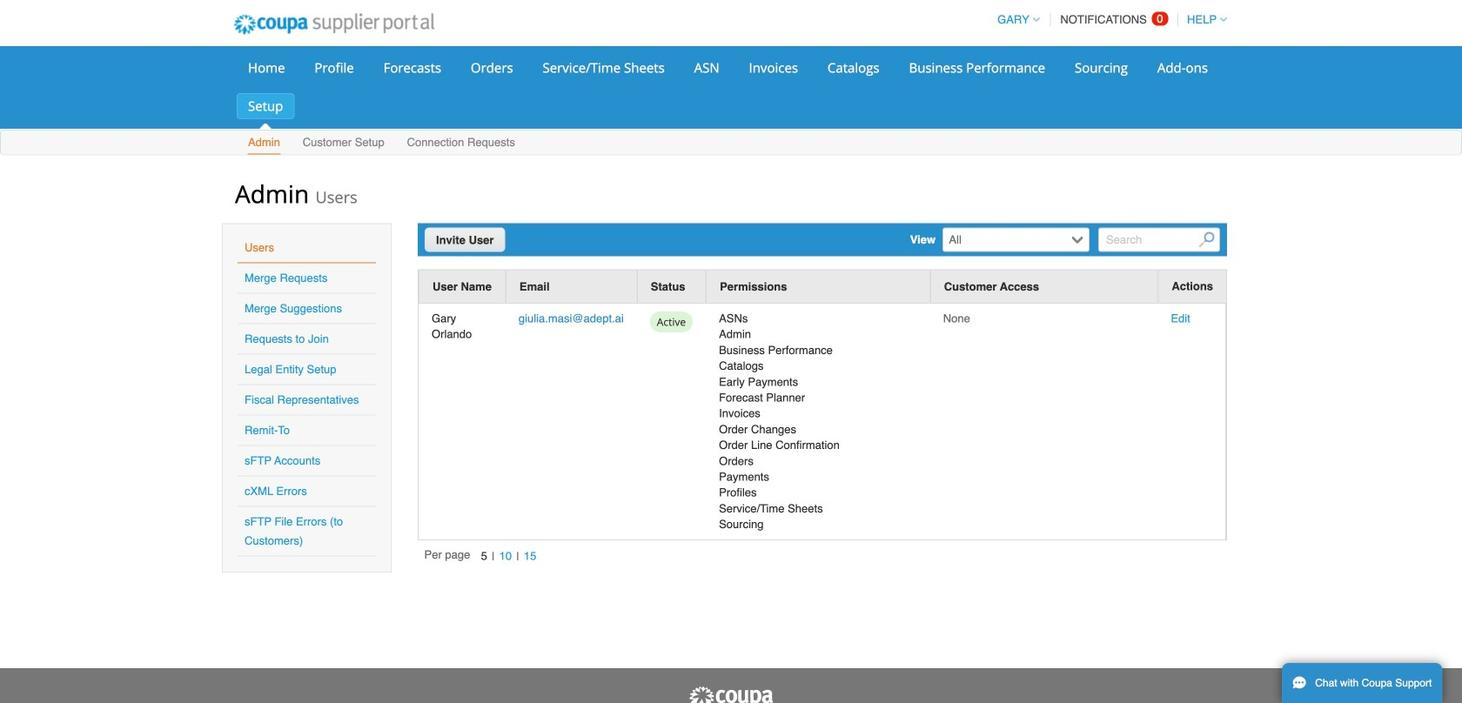 Task type: locate. For each thing, give the bounding box(es) containing it.
0 vertical spatial coupa supplier portal image
[[222, 3, 446, 46]]

0 horizontal spatial navigation
[[424, 547, 541, 566]]

coupa supplier portal image
[[222, 3, 446, 46], [688, 686, 775, 703]]

navigation
[[990, 3, 1228, 37], [424, 547, 541, 566]]

1 vertical spatial coupa supplier portal image
[[688, 686, 775, 703]]

0 horizontal spatial coupa supplier portal image
[[222, 3, 446, 46]]

0 vertical spatial navigation
[[990, 3, 1228, 37]]

None text field
[[945, 229, 1068, 251]]

1 horizontal spatial coupa supplier portal image
[[688, 686, 775, 703]]

1 vertical spatial navigation
[[424, 547, 541, 566]]

1 horizontal spatial navigation
[[990, 3, 1228, 37]]



Task type: describe. For each thing, give the bounding box(es) containing it.
Search text field
[[1099, 228, 1221, 252]]

search image
[[1199, 232, 1215, 248]]



Task type: vqa. For each thing, say whether or not it's contained in the screenshot.
navigation to the bottom
yes



